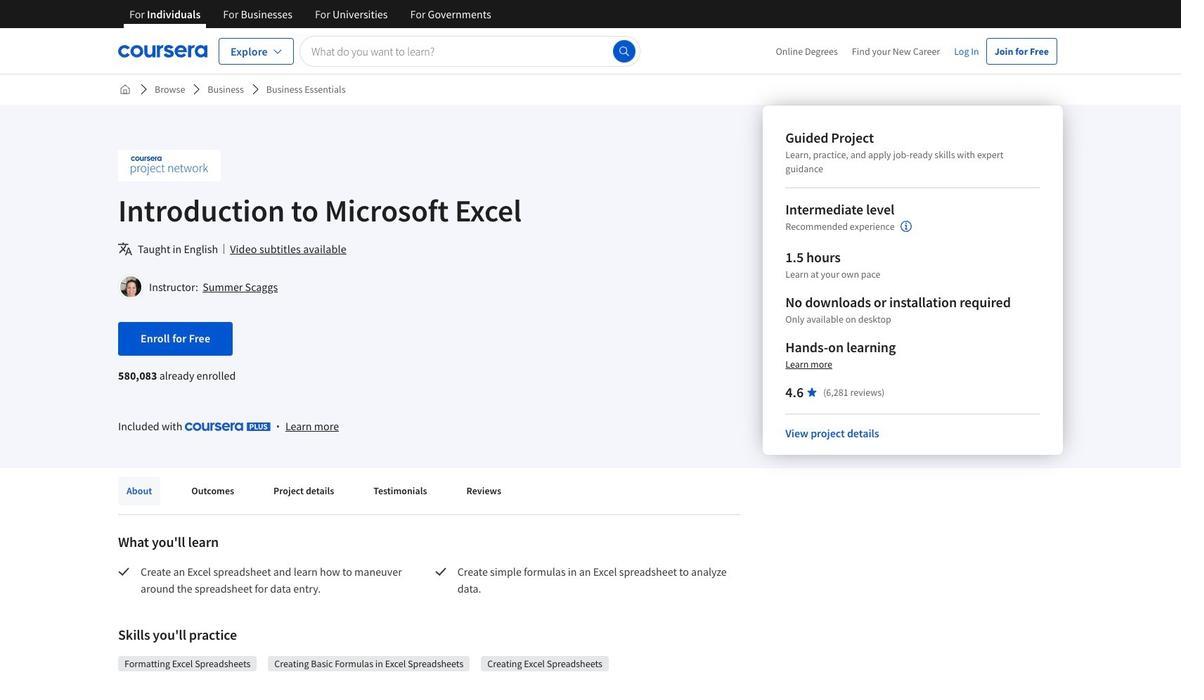 Task type: vqa. For each thing, say whether or not it's contained in the screenshot.
learn more about hands-on learning element
yes



Task type: describe. For each thing, give the bounding box(es) containing it.
summer scaggs image
[[120, 276, 141, 297]]

learn more about hands-on learning element
[[786, 357, 833, 371]]

What do you want to learn? text field
[[300, 36, 641, 66]]

coursera project network image
[[118, 150, 221, 181]]

home image
[[120, 84, 131, 95]]

banner navigation
[[118, 0, 503, 28]]

coursera image
[[118, 40, 207, 62]]

information about difficulty level pre-requisites. image
[[901, 221, 912, 232]]



Task type: locate. For each thing, give the bounding box(es) containing it.
coursera plus image
[[185, 423, 271, 431]]

None search field
[[300, 36, 641, 66]]



